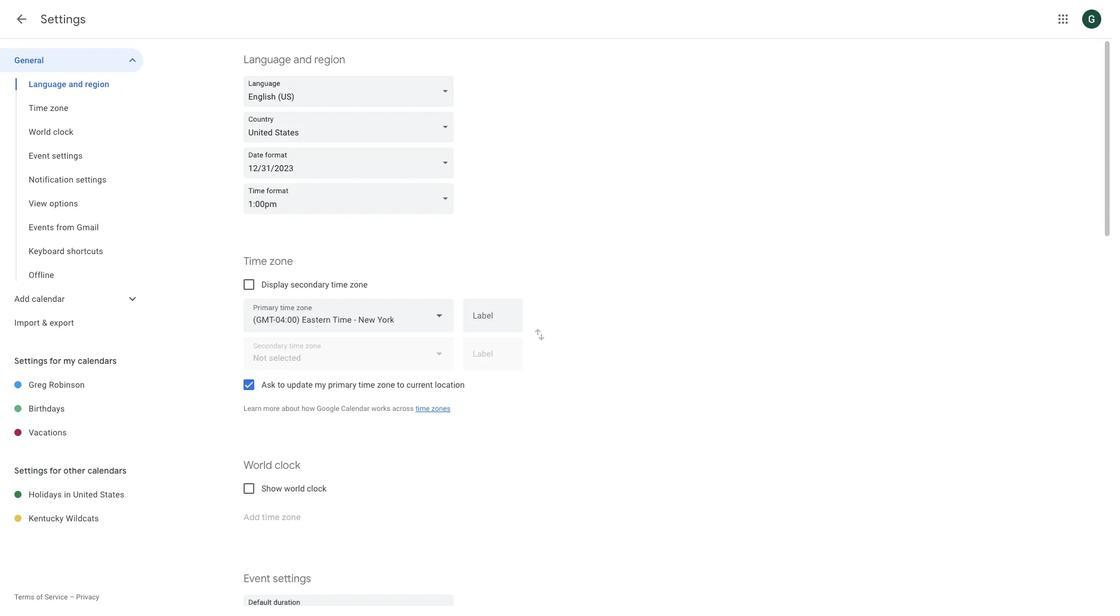 Task type: locate. For each thing, give the bounding box(es) containing it.
1 vertical spatial my
[[315, 380, 326, 390]]

world clock up the show
[[244, 459, 300, 473]]

0 horizontal spatial event settings
[[29, 151, 83, 161]]

language inside group
[[29, 79, 66, 89]]

united
[[73, 490, 98, 500]]

0 vertical spatial world
[[29, 127, 51, 137]]

0 horizontal spatial time zone
[[29, 103, 68, 113]]

greg robinson
[[29, 380, 85, 390]]

1 vertical spatial clock
[[275, 459, 300, 473]]

2 horizontal spatial clock
[[307, 484, 327, 494]]

keyboard
[[29, 247, 65, 256]]

time inside group
[[29, 103, 48, 113]]

2 horizontal spatial time
[[416, 405, 430, 413]]

holidays
[[29, 490, 62, 500]]

group containing language and region
[[0, 72, 143, 287]]

event settings
[[29, 151, 83, 161], [244, 573, 311, 586]]

settings up holidays
[[14, 466, 48, 476]]

2 vertical spatial settings
[[14, 466, 48, 476]]

about
[[282, 405, 300, 413]]

clock right world
[[307, 484, 327, 494]]

0 horizontal spatial and
[[69, 79, 83, 89]]

world up the show
[[244, 459, 272, 473]]

1 vertical spatial region
[[85, 79, 109, 89]]

0 horizontal spatial to
[[278, 380, 285, 390]]

terms of service – privacy
[[14, 593, 99, 602]]

tree containing general
[[0, 48, 143, 335]]

settings right 'go back' 'image'
[[41, 12, 86, 27]]

display secondary time zone
[[262, 280, 368, 290]]

world
[[29, 127, 51, 137], [244, 459, 272, 473]]

zone
[[50, 103, 68, 113], [270, 255, 293, 269], [350, 280, 368, 290], [377, 380, 395, 390]]

settings heading
[[41, 12, 86, 27]]

world clock up notification
[[29, 127, 73, 137]]

clock up notification settings
[[53, 127, 73, 137]]

settings
[[41, 12, 86, 27], [14, 356, 48, 367], [14, 466, 48, 476]]

1 vertical spatial time
[[359, 380, 375, 390]]

for left other
[[50, 466, 61, 476]]

0 horizontal spatial region
[[85, 79, 109, 89]]

1 horizontal spatial time
[[244, 255, 267, 269]]

0 horizontal spatial world clock
[[29, 127, 73, 137]]

1 vertical spatial event
[[244, 573, 270, 586]]

to
[[278, 380, 285, 390], [397, 380, 405, 390]]

notification
[[29, 175, 74, 184]]

terms
[[14, 593, 34, 602]]

time right secondary
[[331, 280, 348, 290]]

0 vertical spatial settings
[[41, 12, 86, 27]]

0 vertical spatial for
[[50, 356, 61, 367]]

to right ask
[[278, 380, 285, 390]]

zone up works
[[377, 380, 395, 390]]

0 horizontal spatial my
[[63, 356, 76, 367]]

time zone inside group
[[29, 103, 68, 113]]

2 for from the top
[[50, 466, 61, 476]]

more
[[263, 405, 280, 413]]

for
[[50, 356, 61, 367], [50, 466, 61, 476]]

1 for from the top
[[50, 356, 61, 367]]

settings up greg
[[14, 356, 48, 367]]

zone down general tree item
[[50, 103, 68, 113]]

birthdays
[[29, 404, 65, 414]]

calendars for settings for other calendars
[[88, 466, 127, 476]]

calendars
[[78, 356, 117, 367], [88, 466, 127, 476]]

1 horizontal spatial my
[[315, 380, 326, 390]]

time
[[29, 103, 48, 113], [244, 255, 267, 269]]

time up display
[[244, 255, 267, 269]]

ask to update my primary time zone to current location
[[262, 380, 465, 390]]

region inside group
[[85, 79, 109, 89]]

display
[[262, 280, 288, 290]]

Label for primary time zone. text field
[[473, 312, 513, 328]]

go back image
[[14, 12, 29, 26]]

view options
[[29, 199, 78, 208]]

events from gmail
[[29, 223, 99, 232]]

0 horizontal spatial language
[[29, 79, 66, 89]]

across
[[392, 405, 414, 413]]

None field
[[244, 76, 459, 107], [244, 112, 459, 143], [244, 147, 459, 179], [244, 183, 459, 214], [244, 299, 454, 333], [244, 76, 459, 107], [244, 112, 459, 143], [244, 147, 459, 179], [244, 183, 459, 214], [244, 299, 454, 333]]

learn
[[244, 405, 262, 413]]

event
[[29, 151, 50, 161], [244, 573, 270, 586]]

add
[[14, 294, 30, 304]]

1 vertical spatial language
[[29, 79, 66, 89]]

0 vertical spatial time
[[331, 280, 348, 290]]

0 horizontal spatial world
[[29, 127, 51, 137]]

update
[[287, 380, 313, 390]]

0 horizontal spatial clock
[[53, 127, 73, 137]]

show world clock
[[262, 484, 327, 494]]

1 horizontal spatial time zone
[[244, 255, 293, 269]]

1 vertical spatial and
[[69, 79, 83, 89]]

settings
[[52, 151, 83, 161], [76, 175, 107, 184], [273, 573, 311, 586]]

1 horizontal spatial world
[[244, 459, 272, 473]]

1 vertical spatial calendars
[[88, 466, 127, 476]]

to left current
[[397, 380, 405, 390]]

language
[[244, 53, 291, 67], [29, 79, 66, 89]]

0 vertical spatial calendars
[[78, 356, 117, 367]]

1 horizontal spatial language and region
[[244, 53, 345, 67]]

time
[[331, 280, 348, 290], [359, 380, 375, 390], [416, 405, 430, 413]]

and
[[294, 53, 312, 67], [69, 79, 83, 89]]

1 vertical spatial world
[[244, 459, 272, 473]]

kentucky wildcats
[[29, 514, 99, 524]]

0 horizontal spatial language and region
[[29, 79, 109, 89]]

ask
[[262, 380, 276, 390]]

works
[[371, 405, 391, 413]]

calendars up greg robinson tree item
[[78, 356, 117, 367]]

0 vertical spatial time zone
[[29, 103, 68, 113]]

other
[[63, 466, 85, 476]]

my
[[63, 356, 76, 367], [315, 380, 326, 390]]

1 horizontal spatial to
[[397, 380, 405, 390]]

greg
[[29, 380, 47, 390]]

add calendar
[[14, 294, 65, 304]]

2 vertical spatial settings
[[273, 573, 311, 586]]

clock
[[53, 127, 73, 137], [275, 459, 300, 473], [307, 484, 327, 494]]

world up notification
[[29, 127, 51, 137]]

0 vertical spatial region
[[314, 53, 345, 67]]

2 to from the left
[[397, 380, 405, 390]]

location
[[435, 380, 465, 390]]

0 vertical spatial event settings
[[29, 151, 83, 161]]

in
[[64, 490, 71, 500]]

holidays in united states
[[29, 490, 124, 500]]

1 horizontal spatial and
[[294, 53, 312, 67]]

calendars up the states
[[88, 466, 127, 476]]

time zone
[[29, 103, 68, 113], [244, 255, 293, 269]]

1 vertical spatial for
[[50, 466, 61, 476]]

my right update
[[315, 380, 326, 390]]

0 vertical spatial my
[[63, 356, 76, 367]]

clock up show world clock
[[275, 459, 300, 473]]

region
[[314, 53, 345, 67], [85, 79, 109, 89]]

1 vertical spatial settings
[[14, 356, 48, 367]]

time zone down general
[[29, 103, 68, 113]]

1 horizontal spatial world clock
[[244, 459, 300, 473]]

for for other
[[50, 466, 61, 476]]

settings for other calendars
[[14, 466, 127, 476]]

0 vertical spatial language and region
[[244, 53, 345, 67]]

time zone up display
[[244, 255, 293, 269]]

language and region
[[244, 53, 345, 67], [29, 79, 109, 89]]

time down general
[[29, 103, 48, 113]]

0 vertical spatial event
[[29, 151, 50, 161]]

kentucky
[[29, 514, 64, 524]]

world inside group
[[29, 127, 51, 137]]

0 vertical spatial world clock
[[29, 127, 73, 137]]

event settings inside group
[[29, 151, 83, 161]]

primary
[[328, 380, 356, 390]]

my up greg robinson tree item
[[63, 356, 76, 367]]

for up greg robinson
[[50, 356, 61, 367]]

0 vertical spatial clock
[[53, 127, 73, 137]]

time left "zones"
[[416, 405, 430, 413]]

1 vertical spatial language and region
[[29, 79, 109, 89]]

1 horizontal spatial language
[[244, 53, 291, 67]]

settings for settings for other calendars
[[14, 466, 48, 476]]

holidays in united states link
[[29, 483, 143, 507]]

group
[[0, 72, 143, 287]]

2 vertical spatial clock
[[307, 484, 327, 494]]

1 vertical spatial event settings
[[244, 573, 311, 586]]

tree
[[0, 48, 143, 335]]

0 horizontal spatial time
[[29, 103, 48, 113]]

time right primary
[[359, 380, 375, 390]]

world clock
[[29, 127, 73, 137], [244, 459, 300, 473]]

clock inside group
[[53, 127, 73, 137]]

0 vertical spatial time
[[29, 103, 48, 113]]



Task type: vqa. For each thing, say whether or not it's contained in the screenshot.
Work TREE ITEM
no



Task type: describe. For each thing, give the bounding box(es) containing it.
1 horizontal spatial event settings
[[244, 573, 311, 586]]

–
[[70, 593, 74, 602]]

2 vertical spatial time
[[416, 405, 430, 413]]

for for my
[[50, 356, 61, 367]]

0 vertical spatial language
[[244, 53, 291, 67]]

zone right secondary
[[350, 280, 368, 290]]

kentucky wildcats tree item
[[0, 507, 143, 531]]

0 horizontal spatial time
[[331, 280, 348, 290]]

general tree item
[[0, 48, 143, 72]]

view
[[29, 199, 47, 208]]

terms of service link
[[14, 593, 68, 602]]

general
[[14, 56, 44, 65]]

notification settings
[[29, 175, 107, 184]]

1 horizontal spatial time
[[359, 380, 375, 390]]

Label for secondary time zone. text field
[[473, 350, 513, 367]]

settings for my calendars tree
[[0, 373, 143, 445]]

google
[[317, 405, 339, 413]]

vacations tree item
[[0, 421, 143, 445]]

1 vertical spatial time zone
[[244, 255, 293, 269]]

service
[[45, 593, 68, 602]]

import
[[14, 318, 40, 328]]

1 vertical spatial time
[[244, 255, 267, 269]]

0 vertical spatial and
[[294, 53, 312, 67]]

settings for settings
[[41, 12, 86, 27]]

birthdays link
[[29, 397, 143, 421]]

privacy
[[76, 593, 99, 602]]

learn more about how google calendar works across time zones
[[244, 405, 451, 413]]

calendar
[[341, 405, 370, 413]]

robinson
[[49, 380, 85, 390]]

world
[[284, 484, 305, 494]]

shortcuts
[[67, 247, 103, 256]]

and inside group
[[69, 79, 83, 89]]

zones
[[432, 405, 451, 413]]

time zones link
[[416, 405, 451, 413]]

privacy link
[[76, 593, 99, 602]]

1 horizontal spatial region
[[314, 53, 345, 67]]

settings for settings for my calendars
[[14, 356, 48, 367]]

secondary
[[291, 280, 329, 290]]

how
[[302, 405, 315, 413]]

kentucky wildcats link
[[29, 507, 143, 531]]

vacations
[[29, 428, 67, 438]]

options
[[49, 199, 78, 208]]

1 horizontal spatial clock
[[275, 459, 300, 473]]

&
[[42, 318, 47, 328]]

import & export
[[14, 318, 74, 328]]

birthdays tree item
[[0, 397, 143, 421]]

holidays in united states tree item
[[0, 483, 143, 507]]

language and region inside group
[[29, 79, 109, 89]]

events
[[29, 223, 54, 232]]

vacations link
[[29, 421, 143, 445]]

0 vertical spatial settings
[[52, 151, 83, 161]]

current
[[407, 380, 433, 390]]

calendars for settings for my calendars
[[78, 356, 117, 367]]

keyboard shortcuts
[[29, 247, 103, 256]]

zone up display
[[270, 255, 293, 269]]

0 horizontal spatial event
[[29, 151, 50, 161]]

world clock inside group
[[29, 127, 73, 137]]

1 vertical spatial settings
[[76, 175, 107, 184]]

1 to from the left
[[278, 380, 285, 390]]

from
[[56, 223, 75, 232]]

calendar
[[32, 294, 65, 304]]

greg robinson tree item
[[0, 373, 143, 397]]

1 horizontal spatial event
[[244, 573, 270, 586]]

export
[[50, 318, 74, 328]]

settings for other calendars tree
[[0, 483, 143, 531]]

states
[[100, 490, 124, 500]]

show
[[262, 484, 282, 494]]

zone inside group
[[50, 103, 68, 113]]

gmail
[[77, 223, 99, 232]]

wildcats
[[66, 514, 99, 524]]

offline
[[29, 270, 54, 280]]

settings for my calendars
[[14, 356, 117, 367]]

1 vertical spatial world clock
[[244, 459, 300, 473]]

of
[[36, 593, 43, 602]]



